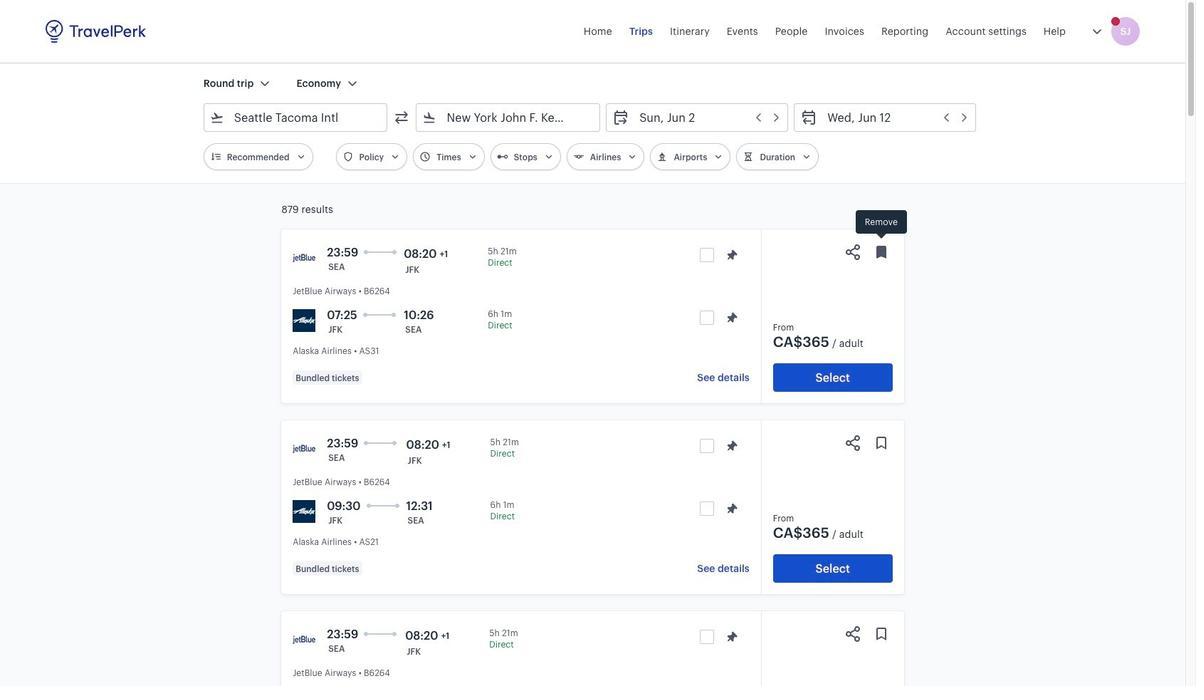 Task type: vqa. For each thing, say whether or not it's contained in the screenshot.
From SEARCH BOX on the top left of page
yes



Task type: locate. For each thing, give the bounding box(es) containing it.
alaska airlines image
[[293, 500, 316, 523]]

2 jetblue airways image from the top
[[293, 628, 316, 651]]

1 vertical spatial jetblue airways image
[[293, 628, 316, 651]]

Depart field
[[630, 106, 782, 129]]

tooltip
[[856, 210, 907, 241]]

From search field
[[224, 106, 369, 129]]

To search field
[[437, 106, 581, 129]]

0 vertical spatial jetblue airways image
[[293, 246, 316, 269]]

Return field
[[818, 106, 970, 129]]

jetblue airways image
[[293, 246, 316, 269], [293, 628, 316, 651]]



Task type: describe. For each thing, give the bounding box(es) containing it.
1 jetblue airways image from the top
[[293, 246, 316, 269]]

jetblue airways image
[[293, 437, 316, 460]]

alaska airlines image
[[293, 309, 316, 332]]



